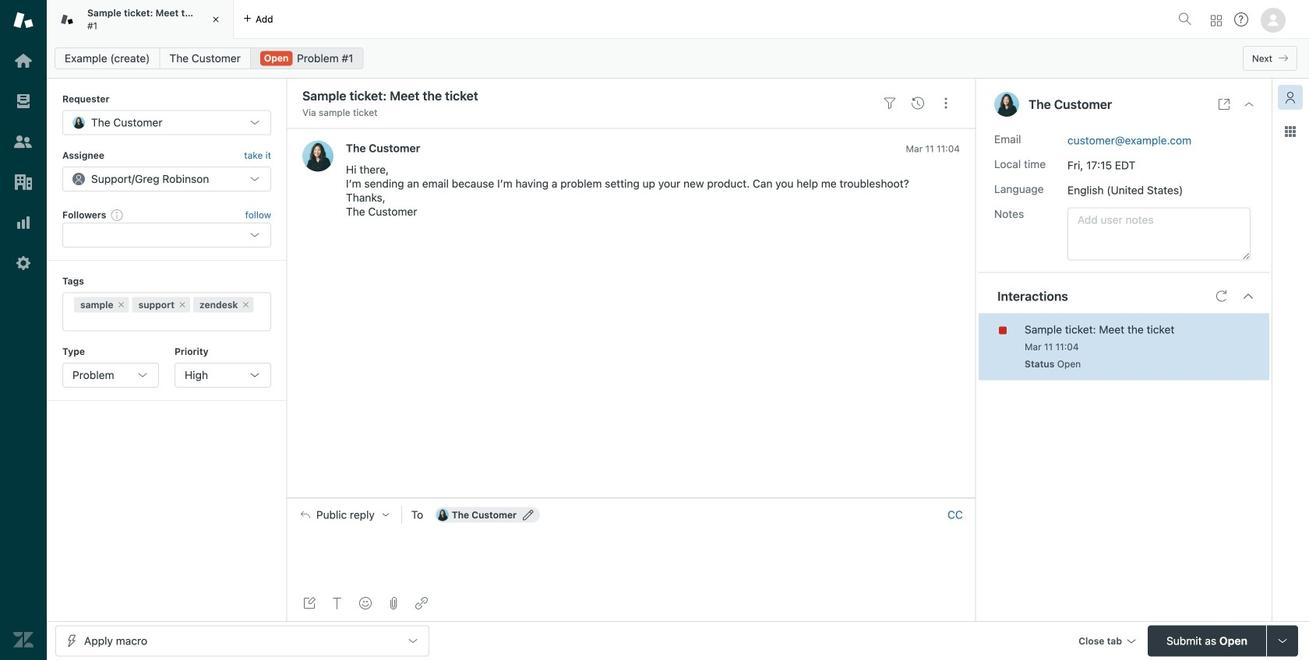 Task type: locate. For each thing, give the bounding box(es) containing it.
0 horizontal spatial mar 11 11:04 text field
[[906, 143, 960, 154]]

view more details image
[[1218, 98, 1230, 111]]

filter image
[[884, 97, 896, 110]]

1 remove image from the left
[[178, 300, 187, 310]]

tabs tab list
[[47, 0, 1172, 39]]

remove image
[[178, 300, 187, 310], [241, 300, 250, 310]]

0 vertical spatial mar 11 11:04 text field
[[906, 143, 960, 154]]

user image
[[994, 92, 1019, 117]]

1 vertical spatial mar 11 11:04 text field
[[1025, 342, 1079, 353]]

customers image
[[13, 132, 34, 152]]

organizations image
[[13, 172, 34, 192]]

close image
[[208, 12, 224, 27]]

admin image
[[13, 253, 34, 274]]

zendesk support image
[[13, 10, 34, 30]]

info on adding followers image
[[111, 209, 123, 221]]

1 horizontal spatial remove image
[[241, 300, 250, 310]]

apps image
[[1284, 125, 1297, 138]]

tab
[[47, 0, 234, 39]]

Mar 11 11:04 text field
[[906, 143, 960, 154], [1025, 342, 1079, 353]]

zendesk products image
[[1211, 15, 1222, 26]]

0 horizontal spatial remove image
[[178, 300, 187, 310]]

format text image
[[331, 598, 344, 610]]

2 remove image from the left
[[241, 300, 250, 310]]

customer@example.com image
[[436, 509, 449, 522]]

add attachment image
[[387, 598, 400, 610]]

hide composer image
[[625, 492, 637, 505]]

ticket actions image
[[940, 97, 952, 110]]

remove image
[[117, 300, 126, 310]]

events image
[[912, 97, 924, 110]]



Task type: vqa. For each thing, say whether or not it's contained in the screenshot.
leftmost Remove icon
yes



Task type: describe. For each thing, give the bounding box(es) containing it.
Subject field
[[299, 86, 873, 105]]

customer context image
[[1284, 91, 1297, 104]]

get help image
[[1234, 12, 1248, 26]]

get started image
[[13, 51, 34, 71]]

main element
[[0, 0, 47, 661]]

Add user notes text field
[[1068, 208, 1251, 261]]

reporting image
[[13, 213, 34, 233]]

close image
[[1243, 98, 1255, 111]]

displays possible ticket submission types image
[[1276, 635, 1289, 648]]

draft mode image
[[303, 598, 316, 610]]

avatar image
[[302, 141, 334, 172]]

zendesk image
[[13, 630, 34, 651]]

1 horizontal spatial mar 11 11:04 text field
[[1025, 342, 1079, 353]]

edit user image
[[523, 510, 534, 521]]

insert emojis image
[[359, 598, 372, 610]]

secondary element
[[47, 43, 1309, 74]]

views image
[[13, 91, 34, 111]]

add link (cmd k) image
[[415, 598, 428, 610]]



